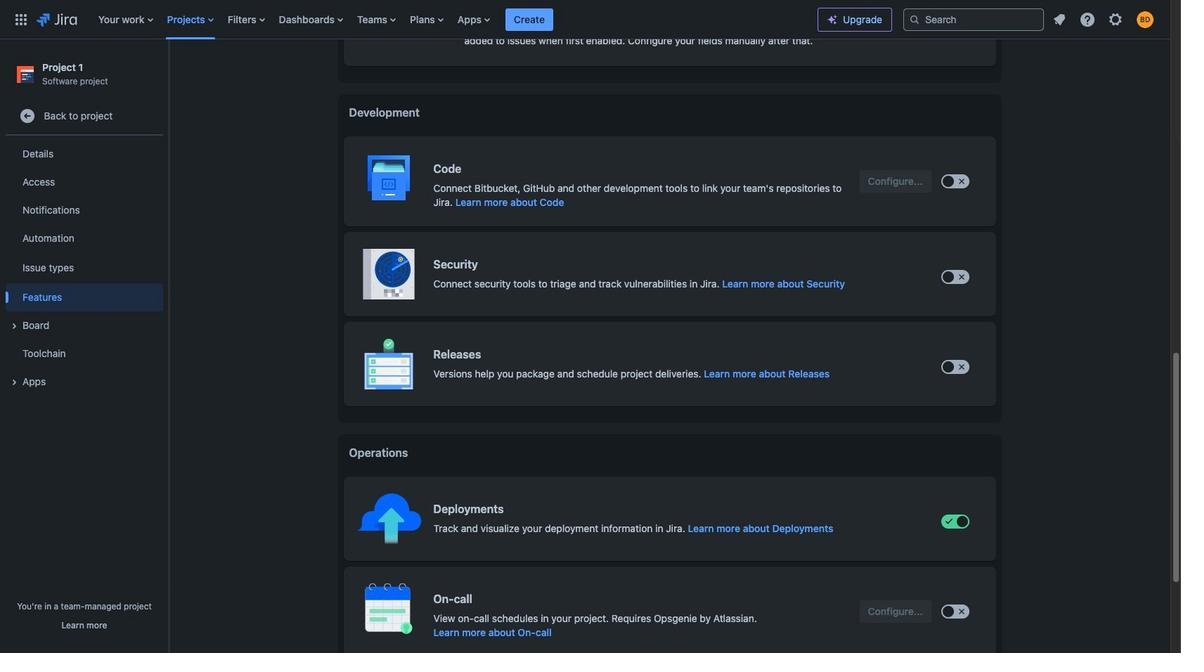 Task type: vqa. For each thing, say whether or not it's contained in the screenshot.
Primary ELEMENT
yes



Task type: describe. For each thing, give the bounding box(es) containing it.
Search field
[[904, 8, 1045, 31]]

2 expand image from the top
[[6, 374, 23, 391]]

search image
[[910, 14, 921, 25]]

settings image
[[1108, 11, 1125, 28]]

1 expand image from the top
[[6, 318, 23, 335]]

1 horizontal spatial list
[[1047, 7, 1163, 32]]

group inside sidebar element
[[6, 136, 163, 400]]



Task type: locate. For each thing, give the bounding box(es) containing it.
list
[[91, 0, 818, 39], [1047, 7, 1163, 32]]

appswitcher icon image
[[13, 11, 30, 28]]

notifications image
[[1052, 11, 1069, 28]]

expand image
[[6, 318, 23, 335], [6, 374, 23, 391]]

primary element
[[8, 0, 818, 39]]

group
[[6, 136, 163, 400]]

1 vertical spatial expand image
[[6, 374, 23, 391]]

0 vertical spatial expand image
[[6, 318, 23, 335]]

banner
[[0, 0, 1171, 39]]

your profile and settings image
[[1138, 11, 1154, 28]]

None search field
[[904, 8, 1045, 31]]

list item
[[506, 0, 554, 39]]

option group
[[445, 1, 909, 49]]

sidebar element
[[0, 39, 169, 654]]

jira image
[[37, 11, 77, 28], [37, 11, 77, 28]]

sidebar navigation image
[[153, 56, 184, 84]]

help image
[[1080, 11, 1097, 28]]

0 horizontal spatial list
[[91, 0, 818, 39]]



